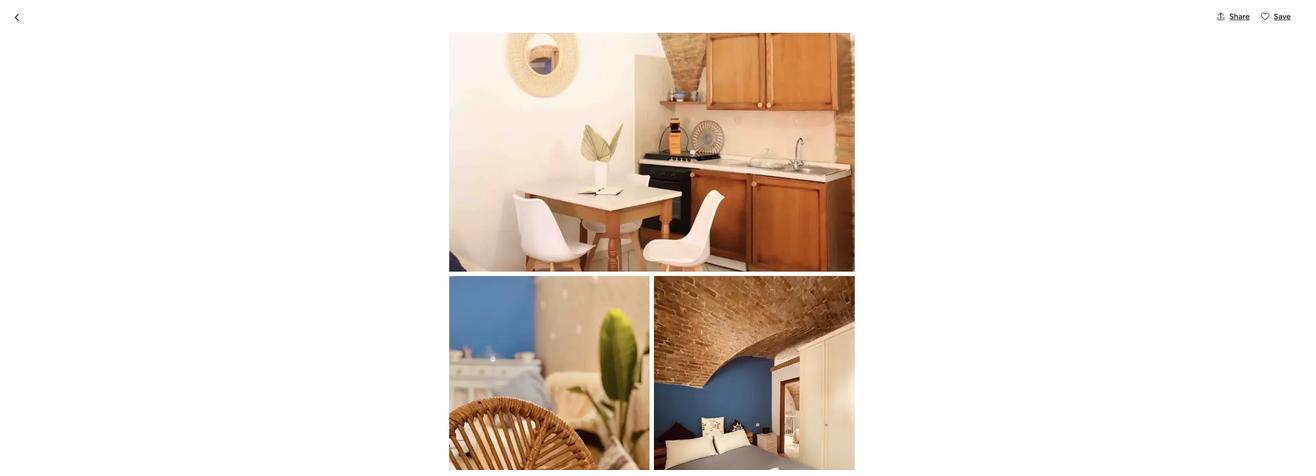 Task type: vqa. For each thing, say whether or not it's contained in the screenshot.
Browse at the right of the page
no



Task type: locate. For each thing, give the bounding box(es) containing it.
"the heart of the village" image 4 image
[[810, 104, 959, 228]]

· left 1
[[463, 387, 465, 399]]

molise,
[[513, 79, 538, 89]]

· left termoli,
[[476, 79, 478, 91]]

$55
[[793, 383, 813, 398]]

"the heart of the village" superhost · termoli, molise, italy
[[365, 56, 555, 91]]

3
[[435, 387, 439, 399]]

superhost
[[435, 79, 471, 89]]

termoli,
[[482, 79, 511, 89]]

·
[[476, 79, 478, 91], [463, 387, 465, 399]]

termoli, molise, italy button
[[482, 78, 555, 91]]

heart
[[400, 56, 436, 74]]

dialog
[[0, 0, 1305, 471]]

entire
[[346, 368, 379, 384]]

0 horizontal spatial ·
[[463, 387, 465, 399]]

listing image 12 image
[[655, 276, 855, 471], [655, 276, 855, 471]]

· inside the entire rental unit hosted by francesca 3 beds · 1 bath
[[463, 387, 465, 399]]

share
[[1230, 11, 1250, 21]]

dedicated
[[381, 430, 424, 442]]

divano letto image
[[810, 232, 959, 351]]

1/11/2024
[[775, 425, 808, 435]]

listing image 11 image
[[449, 276, 650, 471], [449, 276, 650, 471]]

dialog containing share
[[0, 0, 1305, 471]]

bath
[[473, 387, 491, 399]]

that's
[[439, 445, 459, 454]]

"the heart of the village" image 2 image
[[657, 104, 806, 228]]

italy
[[539, 79, 555, 89]]

night
[[816, 386, 837, 397]]

save
[[1275, 11, 1292, 21]]

1
[[467, 387, 471, 399]]

"the
[[365, 56, 397, 74]]

1 vertical spatial ·
[[463, 387, 465, 399]]

$80 $55 night
[[768, 383, 837, 398]]

a
[[381, 445, 386, 454]]

save button
[[1257, 7, 1296, 26]]

· inside '"the heart of the village" superhost · termoli, molise, italy'
[[476, 79, 478, 91]]

listing image 10 image
[[449, 0, 855, 272], [449, 0, 855, 272]]

beds
[[441, 387, 461, 399]]

1 horizontal spatial ·
[[476, 79, 478, 91]]

0 vertical spatial ·
[[476, 79, 478, 91]]

francesca is a superhost. learn more about francesca. image
[[673, 369, 703, 400], [673, 369, 703, 400]]

entire rental unit hosted by francesca 3 beds · 1 bath
[[346, 368, 558, 399]]

for
[[501, 445, 511, 454]]



Task type: describe. For each thing, give the bounding box(es) containing it.
by francesca
[[484, 368, 558, 384]]

well-
[[461, 445, 478, 454]]

rental
[[382, 368, 415, 384]]

"the heart of the village" image 1 image
[[346, 104, 652, 351]]

of
[[439, 56, 453, 74]]

$80
[[768, 383, 790, 398]]

village"
[[482, 56, 531, 74]]

"the heart of the village" image 3 image
[[657, 232, 806, 351]]

room
[[388, 445, 407, 454]]

with
[[408, 445, 424, 454]]

dedicated workspace a room with wifi that's well-suited for working.
[[381, 430, 543, 454]]

workspace
[[426, 430, 471, 442]]

share button
[[1213, 7, 1255, 26]]

unit
[[417, 368, 439, 384]]

hosted
[[442, 368, 482, 384]]

Start your search search field
[[570, 9, 734, 35]]

wifi
[[425, 445, 438, 454]]

1/11/2024 button
[[768, 411, 945, 441]]

the
[[456, 56, 479, 74]]

working.
[[513, 445, 543, 454]]

suited
[[478, 445, 499, 454]]



